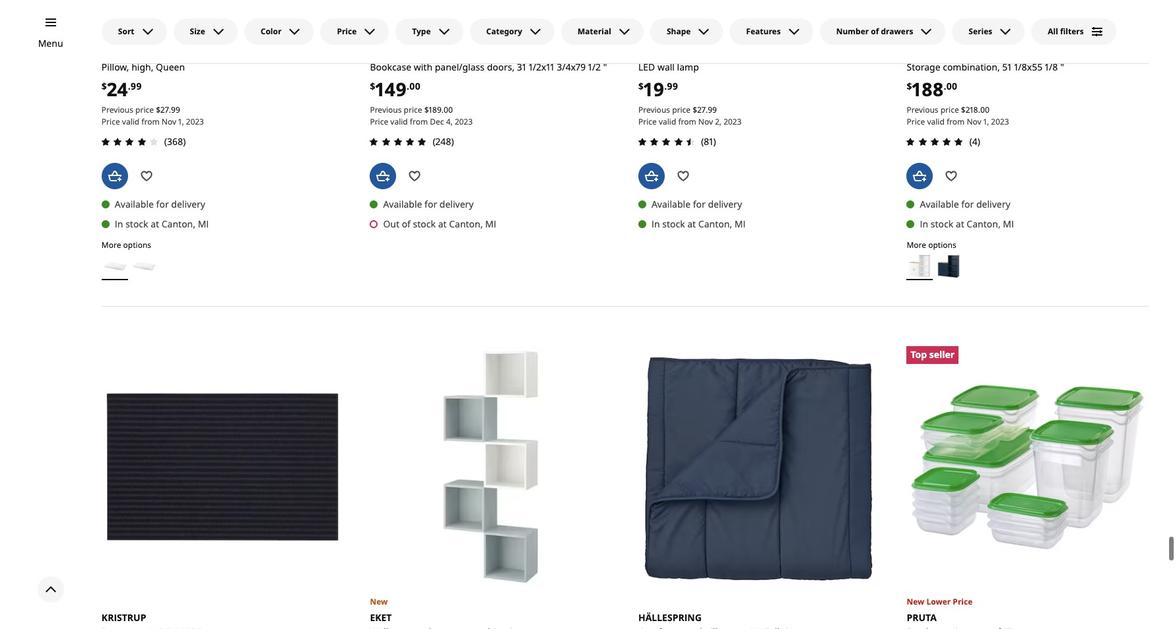 Task type: describe. For each thing, give the bounding box(es) containing it.
previous price $ 218 . 00 price valid from nov 1, 2023
[[907, 105, 1009, 128]]

price inside new lower price lundtrav pillow, high, queen $ 24 . 99
[[148, 31, 167, 42]]

" inside new lower price skruvby storage combination, 51 1/8x55 1/8 " $ 188 . 00
[[1060, 61, 1064, 73]]

valid for 19
[[659, 116, 676, 128]]

2023 for 1/8
[[991, 116, 1009, 128]]

size
[[190, 26, 205, 37]]

eket
[[370, 612, 392, 624]]

number of drawers button
[[820, 18, 946, 45]]

dec
[[430, 116, 444, 128]]

valid for 24
[[122, 116, 139, 128]]

previous for 19
[[638, 105, 670, 116]]

mi for 19
[[735, 218, 746, 230]]

available for 19
[[651, 198, 690, 210]]

new for 149
[[370, 31, 388, 42]]

$ inside previous price $ 27 . 99 price valid from nov 1, 2023
[[156, 105, 160, 116]]

188
[[912, 77, 944, 102]]

at for 188
[[956, 218, 964, 230]]

$ inside new lower price skruvby storage combination, 51 1/8x55 1/8 " $ 188 . 00
[[907, 80, 912, 92]]

1, for 188
[[983, 116, 989, 128]]

previous price $ 27 . 99 price valid from nov 2, 2023
[[638, 105, 742, 128]]

lower up pruta
[[926, 597, 951, 608]]

mi for 188
[[1003, 218, 1014, 230]]

1, for 24
[[178, 116, 184, 128]]

previous for 149
[[370, 105, 402, 116]]

00 inside new lower price billy / oxberg bookcase with panel/glass doors, 31 1/2x11 3/4x79 1/2 " $ 149 . 00
[[409, 80, 420, 92]]

in for 188
[[920, 218, 928, 230]]

19
[[644, 77, 664, 102]]

price button
[[320, 18, 389, 45]]

drawers
[[881, 26, 913, 37]]

price inside previous price $ 27 . 99 price valid from nov 2, 2023
[[638, 116, 657, 128]]

type
[[412, 26, 431, 37]]

high,
[[131, 61, 153, 73]]

stock for 24
[[126, 218, 148, 230]]

out of stock at canton, mi
[[383, 218, 496, 230]]

24
[[107, 77, 128, 102]]

color
[[261, 26, 281, 37]]

material
[[578, 26, 611, 37]]

from for 19
[[678, 116, 696, 128]]

filters
[[1060, 26, 1084, 37]]

" inside new lower price billy / oxberg bookcase with panel/glass doors, 31 1/2x11 3/4x79 1/2 " $ 149 . 00
[[603, 61, 607, 73]]

panel/glass
[[435, 61, 485, 73]]

lundtrav
[[102, 46, 151, 59]]

3 at from the left
[[438, 218, 447, 230]]

available for delivery for 149
[[383, 198, 474, 210]]

billy
[[370, 46, 395, 59]]

more for 188
[[907, 239, 926, 251]]

lower for 149
[[390, 31, 414, 42]]

hällespring link
[[638, 611, 880, 630]]

lower for 19
[[658, 31, 682, 42]]

menu
[[38, 37, 63, 50]]

nov for 19
[[698, 116, 713, 128]]

valid for 149
[[390, 116, 408, 128]]

price for 19
[[672, 105, 691, 116]]

00 inside previous price $ 218 . 00 price valid from nov 1, 2023
[[980, 105, 989, 116]]

more options for 24
[[102, 239, 151, 251]]

pruta
[[907, 612, 937, 624]]

. inside new lower price upplyst led wall lamp $ 19 . 99
[[664, 80, 667, 92]]

$ inside new lower price billy / oxberg bookcase with panel/glass doors, 31 1/2x11 3/4x79 1/2 " $ 149 . 00
[[370, 80, 375, 92]]

51
[[1002, 61, 1012, 73]]

stock for 188
[[931, 218, 953, 230]]

. inside previous price $ 189 . 00 price valid from dec 4, 2023
[[441, 105, 444, 116]]

new up pruta
[[907, 597, 924, 608]]

new for 188
[[907, 31, 924, 42]]

stock for 19
[[662, 218, 685, 230]]

material button
[[561, 18, 644, 45]]

new for 19
[[638, 31, 656, 42]]

(248)
[[433, 135, 454, 148]]

189
[[429, 105, 441, 116]]

31
[[517, 61, 526, 73]]

27 for 19
[[697, 105, 706, 116]]

options for 188
[[928, 239, 956, 251]]

. inside new lower price billy / oxberg bookcase with panel/glass doors, 31 1/2x11 3/4x79 1/2 " $ 149 . 00
[[407, 80, 409, 92]]

sort button
[[102, 18, 167, 45]]

features button
[[730, 18, 813, 45]]

for for 149
[[425, 198, 437, 210]]

00 inside new lower price skruvby storage combination, 51 1/8x55 1/8 " $ 188 . 00
[[946, 80, 957, 92]]

(81)
[[701, 135, 716, 148]]

price inside previous price $ 218 . 00 price valid from nov 1, 2023
[[907, 116, 925, 128]]

wall
[[657, 61, 675, 73]]

with
[[414, 61, 432, 73]]

$ inside new lower price upplyst led wall lamp $ 19 . 99
[[638, 80, 644, 92]]

149
[[375, 77, 407, 102]]

3 stock from the left
[[413, 218, 436, 230]]

storage
[[907, 61, 940, 73]]

for for 19
[[693, 198, 705, 210]]

delivery for 149
[[440, 198, 474, 210]]

more for 24
[[102, 239, 121, 251]]

new lower price lundtrav pillow, high, queen $ 24 . 99
[[102, 31, 185, 102]]

color button
[[244, 18, 314, 45]]

in for 24
[[115, 218, 123, 230]]

. inside new lower price lundtrav pillow, high, queen $ 24 . 99
[[128, 80, 131, 92]]

of for drawers
[[871, 26, 879, 37]]

price for 188
[[940, 105, 959, 116]]

canton, for 188
[[967, 218, 1000, 230]]

in for 19
[[651, 218, 660, 230]]

1/2
[[588, 61, 601, 73]]

number of drawers
[[836, 26, 913, 37]]

2,
[[715, 116, 722, 128]]

$ inside new lower price lundtrav pillow, high, queen $ 24 . 99
[[102, 80, 107, 92]]

more options for 188
[[907, 239, 956, 251]]

4,
[[446, 116, 453, 128]]

$ inside previous price $ 27 . 99 price valid from nov 2, 2023
[[693, 105, 697, 116]]

series button
[[952, 18, 1025, 45]]

2023 for 19
[[724, 116, 742, 128]]

1/2x11
[[529, 61, 554, 73]]

skruvby
[[907, 46, 949, 59]]

category button
[[470, 18, 555, 45]]

all filters
[[1048, 26, 1084, 37]]

sort
[[118, 26, 134, 37]]

series
[[969, 26, 992, 37]]

queen
[[156, 61, 185, 73]]

3 mi from the left
[[485, 218, 496, 230]]

category
[[486, 26, 522, 37]]

from for 149
[[410, 116, 428, 128]]

led
[[638, 61, 655, 73]]



Task type: vqa. For each thing, say whether or not it's contained in the screenshot.
CAKE in IKEA has been alerted that Almondy is recalling a limited quantity of Almondy Almond cake with Daim 400g as a metal object has been found in a cake. The products are being recalled as a precautionary measure.
no



Task type: locate. For each thing, give the bounding box(es) containing it.
4 previous from the left
[[907, 105, 938, 116]]

1, up (368)
[[178, 116, 184, 128]]

1, inside previous price $ 27 . 99 price valid from nov 1, 2023
[[178, 116, 184, 128]]

. down pillow,
[[128, 80, 131, 92]]

available for delivery for 188
[[920, 198, 1010, 210]]

available for delivery up "out of stock at canton, mi"
[[383, 198, 474, 210]]

available for delivery down (4)
[[920, 198, 1010, 210]]

available down review: 5 out of 5 stars. total reviews: 4 image
[[920, 198, 959, 210]]

top seller
[[911, 349, 955, 361]]

seller
[[929, 349, 955, 361]]

.
[[128, 80, 131, 92], [664, 80, 667, 92], [407, 80, 409, 92], [944, 80, 946, 92], [169, 105, 171, 116], [706, 105, 708, 116], [441, 105, 444, 116], [978, 105, 980, 116]]

0 horizontal spatial in
[[115, 218, 123, 230]]

kristrup
[[102, 612, 146, 624]]

for
[[156, 198, 169, 210], [693, 198, 705, 210], [425, 198, 437, 210], [961, 198, 974, 210]]

price inside previous price $ 189 . 00 price valid from dec 4, 2023
[[370, 116, 388, 128]]

1 delivery from the left
[[171, 198, 205, 210]]

1 for from the left
[[156, 198, 169, 210]]

2 horizontal spatial in stock at canton, mi
[[920, 218, 1014, 230]]

from up review: 4.3 out of 5 stars. total reviews: 81 image
[[678, 116, 696, 128]]

1, inside previous price $ 218 . 00 price valid from nov 1, 2023
[[983, 116, 989, 128]]

valid
[[122, 116, 139, 128], [659, 116, 676, 128], [390, 116, 408, 128], [927, 116, 945, 128]]

2 horizontal spatial nov
[[967, 116, 981, 128]]

2023 inside previous price $ 27 . 99 price valid from nov 1, 2023
[[186, 116, 204, 128]]

price up review: 4.1 out of 5 stars. total reviews: 368 image at the top left of page
[[135, 105, 154, 116]]

4 2023 from the left
[[991, 116, 1009, 128]]

new inside new lower price lundtrav pillow, high, queen $ 24 . 99
[[102, 31, 119, 42]]

1 previous from the left
[[102, 105, 133, 116]]

2 horizontal spatial in
[[920, 218, 928, 230]]

3 nov from the left
[[967, 116, 981, 128]]

2 available from the left
[[651, 198, 690, 210]]

" right 1/2
[[603, 61, 607, 73]]

upplyst
[[638, 46, 678, 59]]

type button
[[396, 18, 463, 45]]

for down (368)
[[156, 198, 169, 210]]

delivery for 188
[[976, 198, 1010, 210]]

3 for from the left
[[425, 198, 437, 210]]

from left dec
[[410, 116, 428, 128]]

review: 4.1 out of 5 stars. total reviews: 368 image
[[98, 134, 162, 150]]

previous inside previous price $ 218 . 00 price valid from nov 1, 2023
[[907, 105, 938, 116]]

from inside previous price $ 189 . 00 price valid from dec 4, 2023
[[410, 116, 428, 128]]

3 2023 from the left
[[455, 116, 473, 128]]

available for delivery for 24
[[115, 198, 205, 210]]

3 previous from the left
[[370, 105, 402, 116]]

3 delivery from the left
[[440, 198, 474, 210]]

new lower price billy / oxberg bookcase with panel/glass doors, 31 1/2x11 3/4x79 1/2 " $ 149 . 00
[[370, 31, 607, 102]]

from for 24
[[141, 116, 160, 128]]

in
[[115, 218, 123, 230], [651, 218, 660, 230], [920, 218, 928, 230]]

delivery down (368)
[[171, 198, 205, 210]]

delivery
[[171, 198, 205, 210], [708, 198, 742, 210], [440, 198, 474, 210], [976, 198, 1010, 210]]

kristrup link
[[102, 611, 344, 630]]

nov for 188
[[967, 116, 981, 128]]

valid for 188
[[927, 116, 945, 128]]

. up (368)
[[169, 105, 171, 116]]

2 for from the left
[[693, 198, 705, 210]]

price inside previous price $ 218 . 00 price valid from nov 1, 2023
[[940, 105, 959, 116]]

1 2023 from the left
[[186, 116, 204, 128]]

1 more from the left
[[102, 239, 121, 251]]

previous down 149
[[370, 105, 402, 116]]

2 available for delivery from the left
[[651, 198, 742, 210]]

lower inside new lower price upplyst led wall lamp $ 19 . 99
[[658, 31, 682, 42]]

2 nov from the left
[[698, 116, 713, 128]]

previous inside previous price $ 27 . 99 price valid from nov 2, 2023
[[638, 105, 670, 116]]

1 " from the left
[[603, 61, 607, 73]]

price inside new lower price billy / oxberg bookcase with panel/glass doors, 31 1/2x11 3/4x79 1/2 " $ 149 . 00
[[416, 31, 436, 42]]

1 valid from the left
[[122, 116, 139, 128]]

4 from from the left
[[947, 116, 965, 128]]

canton,
[[162, 218, 195, 230], [698, 218, 732, 230], [449, 218, 483, 230], [967, 218, 1000, 230]]

doors,
[[487, 61, 515, 73]]

4 stock from the left
[[931, 218, 953, 230]]

delivery up "out of stock at canton, mi"
[[440, 198, 474, 210]]

previous down 24
[[102, 105, 133, 116]]

previous
[[102, 105, 133, 116], [638, 105, 670, 116], [370, 105, 402, 116], [907, 105, 938, 116]]

of inside popup button
[[871, 26, 879, 37]]

from inside previous price $ 27 . 99 price valid from nov 1, 2023
[[141, 116, 160, 128]]

more options
[[102, 239, 151, 251], [907, 239, 956, 251]]

all
[[1048, 26, 1058, 37]]

previous price $ 189 . 00 price valid from dec 4, 2023
[[370, 105, 473, 128]]

27 inside previous price $ 27 . 99 price valid from nov 2, 2023
[[697, 105, 706, 116]]

00 up 4,
[[444, 105, 453, 116]]

2 at from the left
[[687, 218, 696, 230]]

available for 188
[[920, 198, 959, 210]]

delivery down (81) on the right top of the page
[[708, 198, 742, 210]]

1, down new lower price skruvby storage combination, 51 1/8x55 1/8 " $ 188 . 00
[[983, 116, 989, 128]]

2023 inside previous price $ 189 . 00 price valid from dec 4, 2023
[[455, 116, 473, 128]]

lower
[[121, 31, 146, 42], [658, 31, 682, 42], [390, 31, 414, 42], [926, 31, 951, 42], [926, 597, 951, 608]]

27 up (81) on the right top of the page
[[697, 105, 706, 116]]

new up skruvby
[[907, 31, 924, 42]]

for for 188
[[961, 198, 974, 210]]

4 delivery from the left
[[976, 198, 1010, 210]]

1 1, from the left
[[178, 116, 184, 128]]

price inside popup button
[[337, 26, 357, 37]]

in stock at canton, mi for 24
[[115, 218, 209, 230]]

available down review: 4.1 out of 5 stars. total reviews: 368 image at the top left of page
[[115, 198, 154, 210]]

$ inside previous price $ 189 . 00 price valid from dec 4, 2023
[[424, 105, 429, 116]]

1 options from the left
[[123, 239, 151, 251]]

price inside new lower price upplyst led wall lamp $ 19 . 99
[[684, 31, 704, 42]]

nov up (368)
[[162, 116, 176, 128]]

. inside previous price $ 218 . 00 price valid from nov 1, 2023
[[978, 105, 980, 116]]

lower for 188
[[926, 31, 951, 42]]

new inside new lower price skruvby storage combination, 51 1/8x55 1/8 " $ 188 . 00
[[907, 31, 924, 42]]

1 mi from the left
[[198, 218, 209, 230]]

4 available for delivery from the left
[[920, 198, 1010, 210]]

4 canton, from the left
[[967, 218, 1000, 230]]

review: 4.8 out of 5 stars. total reviews: 248 image
[[366, 134, 430, 150]]

1 horizontal spatial more options
[[907, 239, 956, 251]]

99 up (368)
[[171, 105, 180, 116]]

2 more from the left
[[907, 239, 926, 251]]

available for 149
[[383, 198, 422, 210]]

price inside previous price $ 27 . 99 price valid from nov 2, 2023
[[672, 105, 691, 116]]

1 horizontal spatial more
[[907, 239, 926, 251]]

options
[[123, 239, 151, 251], [928, 239, 956, 251]]

lower inside new lower price lundtrav pillow, high, queen $ 24 . 99
[[121, 31, 146, 42]]

2 options from the left
[[928, 239, 956, 251]]

out
[[383, 218, 399, 230]]

new lower price
[[907, 597, 973, 608]]

canton, for 24
[[162, 218, 195, 230]]

at for 19
[[687, 218, 696, 230]]

price inside previous price $ 189 . 00 price valid from dec 4, 2023
[[404, 105, 422, 116]]

for down (81) on the right top of the page
[[693, 198, 705, 210]]

menu button
[[38, 36, 63, 51]]

2 mi from the left
[[735, 218, 746, 230]]

from inside previous price $ 218 . 00 price valid from nov 1, 2023
[[947, 116, 965, 128]]

99 inside previous price $ 27 . 99 price valid from nov 1, 2023
[[171, 105, 180, 116]]

nov inside previous price $ 218 . 00 price valid from nov 1, 2023
[[967, 116, 981, 128]]

2 " from the left
[[1060, 61, 1064, 73]]

nov for 24
[[162, 116, 176, 128]]

1/8x55
[[1014, 61, 1042, 73]]

1 at from the left
[[151, 218, 159, 230]]

previous price $ 27 . 99 price valid from nov 1, 2023
[[102, 105, 204, 128]]

of
[[871, 26, 879, 37], [402, 218, 411, 230]]

1 in from the left
[[115, 218, 123, 230]]

3 in stock at canton, mi from the left
[[920, 218, 1014, 230]]

number
[[836, 26, 869, 37]]

2 in stock at canton, mi from the left
[[651, 218, 746, 230]]

4 for from the left
[[961, 198, 974, 210]]

1 horizontal spatial of
[[871, 26, 879, 37]]

27 for 24
[[160, 105, 169, 116]]

. up (4)
[[978, 105, 980, 116]]

for down (4)
[[961, 198, 974, 210]]

4 price from the left
[[940, 105, 959, 116]]

4 mi from the left
[[1003, 218, 1014, 230]]

27
[[160, 105, 169, 116], [697, 105, 706, 116]]

. inside new lower price skruvby storage combination, 51 1/8x55 1/8 " $ 188 . 00
[[944, 80, 946, 92]]

delivery down (4)
[[976, 198, 1010, 210]]

delivery for 19
[[708, 198, 742, 210]]

new up the upplyst
[[638, 31, 656, 42]]

0 horizontal spatial nov
[[162, 116, 176, 128]]

3 available for delivery from the left
[[383, 198, 474, 210]]

00
[[409, 80, 420, 92], [946, 80, 957, 92], [444, 105, 453, 116], [980, 105, 989, 116]]

price left the 189
[[404, 105, 422, 116]]

218
[[966, 105, 978, 116]]

1 more options from the left
[[102, 239, 151, 251]]

price inside new lower price skruvby storage combination, 51 1/8x55 1/8 " $ 188 . 00
[[953, 31, 973, 42]]

nov inside previous price $ 27 . 99 price valid from nov 2, 2023
[[698, 116, 713, 128]]

00 inside previous price $ 189 . 00 price valid from dec 4, 2023
[[444, 105, 453, 116]]

3 valid from the left
[[390, 116, 408, 128]]

canton, for 19
[[698, 218, 732, 230]]

3 available from the left
[[383, 198, 422, 210]]

0 horizontal spatial 1,
[[178, 116, 184, 128]]

99 inside new lower price upplyst led wall lamp $ 19 . 99
[[667, 80, 678, 92]]

99 inside previous price $ 27 . 99 price valid from nov 2, 2023
[[708, 105, 717, 116]]

price inside previous price $ 27 . 99 price valid from nov 1, 2023
[[135, 105, 154, 116]]

0 horizontal spatial options
[[123, 239, 151, 251]]

. inside previous price $ 27 . 99 price valid from nov 2, 2023
[[706, 105, 708, 116]]

price left 218
[[940, 105, 959, 116]]

valid up review: 5 out of 5 stars. total reviews: 4 image
[[927, 116, 945, 128]]

valid up review: 4.3 out of 5 stars. total reviews: 81 image
[[659, 116, 676, 128]]

1 nov from the left
[[162, 116, 176, 128]]

previous down 19
[[638, 105, 670, 116]]

3 from from the left
[[410, 116, 428, 128]]

valid inside previous price $ 218 . 00 price valid from nov 1, 2023
[[927, 116, 945, 128]]

new inside new lower price upplyst led wall lamp $ 19 . 99
[[638, 31, 656, 42]]

in stock at canton, mi for 19
[[651, 218, 746, 230]]

available down review: 4.3 out of 5 stars. total reviews: 81 image
[[651, 198, 690, 210]]

price for 149
[[404, 105, 422, 116]]

top
[[911, 349, 927, 361]]

lower inside new lower price billy / oxberg bookcase with panel/glass doors, 31 1/2x11 3/4x79 1/2 " $ 149 . 00
[[390, 31, 414, 42]]

available for delivery down (81) on the right top of the page
[[651, 198, 742, 210]]

available for delivery for 19
[[651, 198, 742, 210]]

. down bookcase
[[407, 80, 409, 92]]

bookcase
[[370, 61, 411, 73]]

at for 24
[[151, 218, 159, 230]]

pillow,
[[102, 61, 129, 73]]

$
[[102, 80, 107, 92], [638, 80, 644, 92], [370, 80, 375, 92], [907, 80, 912, 92], [156, 105, 160, 116], [693, 105, 697, 116], [424, 105, 429, 116], [961, 105, 966, 116]]

lower for 24
[[121, 31, 146, 42]]

shape button
[[650, 18, 723, 45]]

previous inside previous price $ 189 . 00 price valid from dec 4, 2023
[[370, 105, 402, 116]]

more
[[102, 239, 121, 251], [907, 239, 926, 251]]

2 1, from the left
[[983, 116, 989, 128]]

from up review: 4.1 out of 5 stars. total reviews: 368 image at the top left of page
[[141, 116, 160, 128]]

size button
[[173, 18, 237, 45]]

1 horizontal spatial in stock at canton, mi
[[651, 218, 746, 230]]

delivery for 24
[[171, 198, 205, 210]]

4 at from the left
[[956, 218, 964, 230]]

1 horizontal spatial "
[[1060, 61, 1064, 73]]

27 up (368)
[[160, 105, 169, 116]]

nov
[[162, 116, 176, 128], [698, 116, 713, 128], [967, 116, 981, 128]]

0 horizontal spatial 27
[[160, 105, 169, 116]]

of right out
[[402, 218, 411, 230]]

2023 inside previous price $ 27 . 99 price valid from nov 2, 2023
[[724, 116, 742, 128]]

new up billy
[[370, 31, 388, 42]]

available for 24
[[115, 198, 154, 210]]

2 stock from the left
[[662, 218, 685, 230]]

1/8
[[1045, 61, 1058, 73]]

options for 24
[[123, 239, 151, 251]]

2 valid from the left
[[659, 116, 676, 128]]

. down combination,
[[944, 80, 946, 92]]

4 available from the left
[[920, 198, 959, 210]]

2 2023 from the left
[[724, 116, 742, 128]]

2 delivery from the left
[[708, 198, 742, 210]]

available for delivery down (368)
[[115, 198, 205, 210]]

0 horizontal spatial "
[[603, 61, 607, 73]]

00 right 218
[[980, 105, 989, 116]]

price
[[337, 26, 357, 37], [148, 31, 167, 42], [684, 31, 704, 42], [416, 31, 436, 42], [953, 31, 973, 42], [102, 116, 120, 128], [638, 116, 657, 128], [370, 116, 388, 128], [907, 116, 925, 128], [953, 597, 973, 608]]

2 more options from the left
[[907, 239, 956, 251]]

new lower price skruvby storage combination, 51 1/8x55 1/8 " $ 188 . 00
[[907, 31, 1064, 102]]

2 previous from the left
[[638, 105, 670, 116]]

lower inside new lower price skruvby storage combination, 51 1/8x55 1/8 " $ 188 . 00
[[926, 31, 951, 42]]

1 27 from the left
[[160, 105, 169, 116]]

2 canton, from the left
[[698, 218, 732, 230]]

shape
[[667, 26, 691, 37]]

new up lundtrav
[[102, 31, 119, 42]]

price up review: 4.3 out of 5 stars. total reviews: 81 image
[[672, 105, 691, 116]]

from inside previous price $ 27 . 99 price valid from nov 2, 2023
[[678, 116, 696, 128]]

1 horizontal spatial in
[[651, 218, 660, 230]]

2023 for panel/glass
[[455, 116, 473, 128]]

lamp
[[677, 61, 699, 73]]

nov left 2,
[[698, 116, 713, 128]]

3 in from the left
[[920, 218, 928, 230]]

new up "eket"
[[370, 597, 388, 608]]

(368)
[[164, 135, 186, 148]]

valid up review: 4.1 out of 5 stars. total reviews: 368 image at the top left of page
[[122, 116, 139, 128]]

00 right 188
[[946, 80, 957, 92]]

0 horizontal spatial more options
[[102, 239, 151, 251]]

99 inside new lower price lundtrav pillow, high, queen $ 24 . 99
[[131, 80, 142, 92]]

review: 5 out of 5 stars. total reviews: 4 image
[[903, 134, 967, 150]]

1 price from the left
[[135, 105, 154, 116]]

previous for 24
[[102, 105, 133, 116]]

of for stock
[[402, 218, 411, 230]]

oxberg
[[404, 46, 441, 59]]

valid inside previous price $ 189 . 00 price valid from dec 4, 2023
[[390, 116, 408, 128]]

of left "drawers"
[[871, 26, 879, 37]]

valid inside previous price $ 27 . 99 price valid from nov 2, 2023
[[659, 116, 676, 128]]

1 in stock at canton, mi from the left
[[115, 218, 209, 230]]

3/4x79
[[557, 61, 586, 73]]

3 canton, from the left
[[449, 218, 483, 230]]

all filters button
[[1031, 18, 1116, 45]]

2023
[[186, 116, 204, 128], [724, 116, 742, 128], [455, 116, 473, 128], [991, 116, 1009, 128]]

new for 24
[[102, 31, 119, 42]]

2023 inside previous price $ 218 . 00 price valid from nov 1, 2023
[[991, 116, 1009, 128]]

99 right 19
[[667, 80, 678, 92]]

0 horizontal spatial in stock at canton, mi
[[115, 218, 209, 230]]

2 from from the left
[[678, 116, 696, 128]]

combination,
[[943, 61, 1000, 73]]

lower up skruvby
[[926, 31, 951, 42]]

new
[[102, 31, 119, 42], [638, 31, 656, 42], [370, 31, 388, 42], [907, 31, 924, 42], [370, 597, 388, 608], [907, 597, 924, 608]]

price
[[135, 105, 154, 116], [672, 105, 691, 116], [404, 105, 422, 116], [940, 105, 959, 116]]

available up out
[[383, 198, 422, 210]]

" right 1/8
[[1060, 61, 1064, 73]]

2 in from the left
[[651, 218, 660, 230]]

in stock at canton, mi
[[115, 218, 209, 230], [651, 218, 746, 230], [920, 218, 1014, 230]]

0 vertical spatial of
[[871, 26, 879, 37]]

for up "out of stock at canton, mi"
[[425, 198, 437, 210]]

2 price from the left
[[672, 105, 691, 116]]

1 available for delivery from the left
[[115, 198, 205, 210]]

nov inside previous price $ 27 . 99 price valid from nov 1, 2023
[[162, 116, 176, 128]]

previous for 188
[[907, 105, 938, 116]]

from for 188
[[947, 116, 965, 128]]

1 stock from the left
[[126, 218, 148, 230]]

(4)
[[969, 135, 980, 148]]

4 valid from the left
[[927, 116, 945, 128]]

stock
[[126, 218, 148, 230], [662, 218, 685, 230], [413, 218, 436, 230], [931, 218, 953, 230]]

review: 4.3 out of 5 stars. total reviews: 81 image
[[634, 134, 698, 150]]

lower up the upplyst
[[658, 31, 682, 42]]

nov down 218
[[967, 116, 981, 128]]

lower up the /
[[390, 31, 414, 42]]

00 down with
[[409, 80, 420, 92]]

1,
[[178, 116, 184, 128], [983, 116, 989, 128]]

$ inside previous price $ 218 . 00 price valid from nov 1, 2023
[[961, 105, 966, 116]]

1 horizontal spatial 1,
[[983, 116, 989, 128]]

1 horizontal spatial options
[[928, 239, 956, 251]]

1 horizontal spatial nov
[[698, 116, 713, 128]]

27 inside previous price $ 27 . 99 price valid from nov 1, 2023
[[160, 105, 169, 116]]

mi for 24
[[198, 218, 209, 230]]

for for 24
[[156, 198, 169, 210]]

99 right 24
[[131, 80, 142, 92]]

2 27 from the left
[[697, 105, 706, 116]]

1 from from the left
[[141, 116, 160, 128]]

valid up review: 4.8 out of 5 stars. total reviews: 248 image
[[390, 116, 408, 128]]

1 horizontal spatial 27
[[697, 105, 706, 116]]

new lower price upplyst led wall lamp $ 19 . 99
[[638, 31, 704, 102]]

from up review: 5 out of 5 stars. total reviews: 4 image
[[947, 116, 965, 128]]

1 canton, from the left
[[162, 218, 195, 230]]

in stock at canton, mi for 188
[[920, 218, 1014, 230]]

2023 for 24
[[186, 116, 204, 128]]

. up dec
[[441, 105, 444, 116]]

. inside previous price $ 27 . 99 price valid from nov 1, 2023
[[169, 105, 171, 116]]

. up (81) on the right top of the page
[[706, 105, 708, 116]]

price for 24
[[135, 105, 154, 116]]

hällespring
[[638, 612, 702, 624]]

mi
[[198, 218, 209, 230], [735, 218, 746, 230], [485, 218, 496, 230], [1003, 218, 1014, 230]]

"
[[603, 61, 607, 73], [1060, 61, 1064, 73]]

previous inside previous price $ 27 . 99 price valid from nov 1, 2023
[[102, 105, 133, 116]]

previous down 188
[[907, 105, 938, 116]]

3 price from the left
[[404, 105, 422, 116]]

1 available from the left
[[115, 198, 154, 210]]

/
[[398, 46, 401, 59]]

99 up 2,
[[708, 105, 717, 116]]

. down wall
[[664, 80, 667, 92]]

1 vertical spatial of
[[402, 218, 411, 230]]

0 horizontal spatial more
[[102, 239, 121, 251]]

new inside new lower price billy / oxberg bookcase with panel/glass doors, 31 1/2x11 3/4x79 1/2 " $ 149 . 00
[[370, 31, 388, 42]]

price inside previous price $ 27 . 99 price valid from nov 1, 2023
[[102, 116, 120, 128]]

0 horizontal spatial of
[[402, 218, 411, 230]]

features
[[746, 26, 781, 37]]

valid inside previous price $ 27 . 99 price valid from nov 1, 2023
[[122, 116, 139, 128]]

lower up lundtrav
[[121, 31, 146, 42]]



